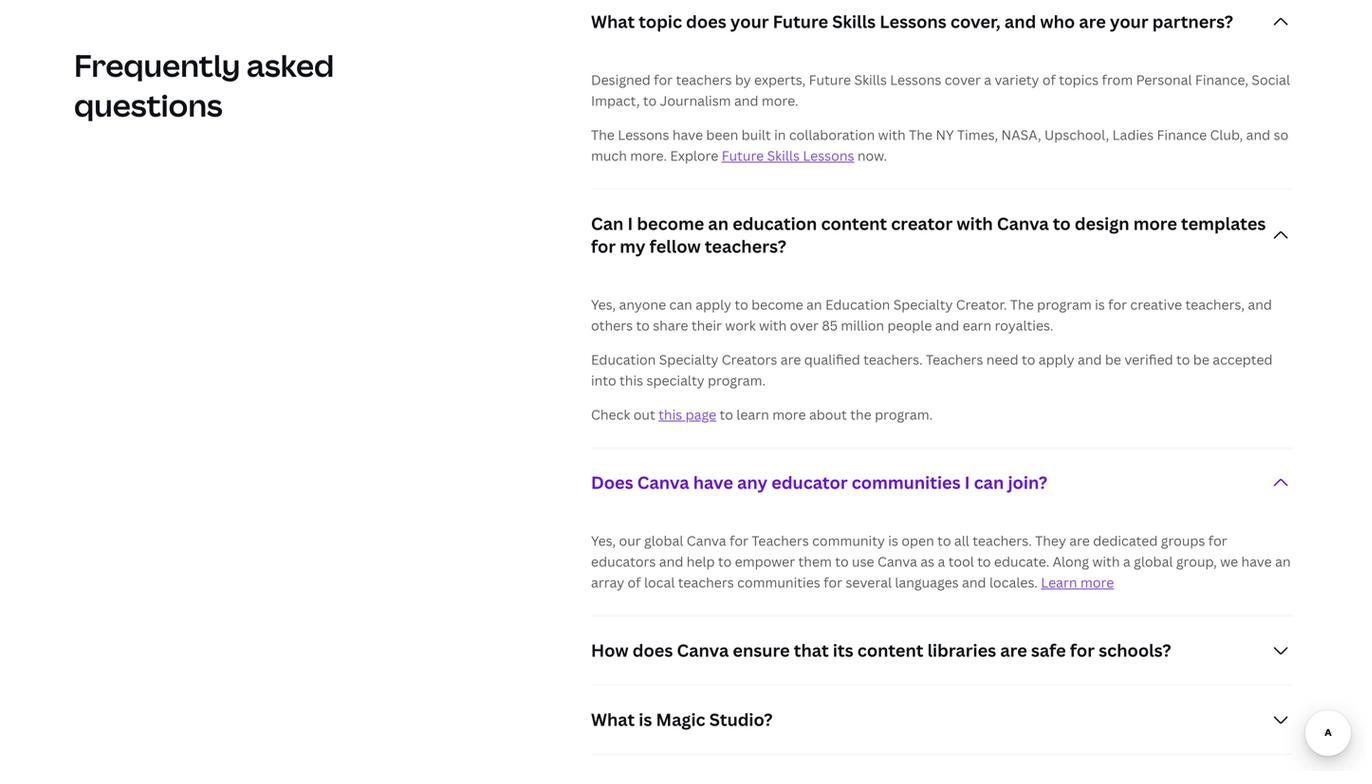 Task type: vqa. For each thing, say whether or not it's contained in the screenshot.
the verify
no



Task type: locate. For each thing, give the bounding box(es) containing it.
this right into
[[620, 372, 644, 390]]

0 vertical spatial of
[[1043, 71, 1056, 89]]

now.
[[858, 147, 888, 165]]

1 horizontal spatial i
[[965, 471, 971, 495]]

education up into
[[591, 351, 656, 369]]

1 horizontal spatial can
[[974, 471, 1004, 495]]

an right fellow
[[708, 212, 729, 236]]

are up along
[[1070, 532, 1090, 550]]

1 vertical spatial an
[[807, 296, 823, 314]]

be
[[1106, 351, 1122, 369], [1194, 351, 1210, 369]]

2 yes, from the top
[[591, 532, 616, 550]]

canva right does
[[638, 471, 690, 495]]

2 horizontal spatial is
[[1095, 296, 1106, 314]]

have up explore
[[673, 126, 703, 144]]

all
[[955, 532, 970, 550]]

what left magic
[[591, 709, 635, 732]]

content right its on the bottom of page
[[858, 639, 924, 663]]

2 horizontal spatial a
[[1124, 553, 1131, 571]]

teachers
[[926, 351, 984, 369], [752, 532, 809, 550]]

0 vertical spatial more
[[1134, 212, 1178, 236]]

0 horizontal spatial communities
[[738, 574, 821, 592]]

0 vertical spatial become
[[637, 212, 705, 236]]

2 horizontal spatial more
[[1134, 212, 1178, 236]]

2 vertical spatial is
[[639, 709, 652, 732]]

apply inside education specialty creators are qualified teachers. teachers need to apply and be verified to be accepted into this specialty program.
[[1039, 351, 1075, 369]]

1 horizontal spatial global
[[1134, 553, 1174, 571]]

from
[[1102, 71, 1133, 89]]

teachers up journalism
[[676, 71, 732, 89]]

1 horizontal spatial more
[[1081, 574, 1115, 592]]

is inside dropdown button
[[639, 709, 652, 732]]

i up "all"
[[965, 471, 971, 495]]

more. inside the lessons have been built in collaboration with the ny times, nasa, upschool, ladies finance club, and so much more. explore
[[630, 147, 667, 165]]

1 vertical spatial this
[[659, 406, 683, 424]]

and inside designed for teachers by experts, future skills lessons cover a variety of topics from personal finance, social impact, to journalism and more.
[[735, 92, 759, 110]]

can up share
[[670, 296, 693, 314]]

a right as
[[938, 553, 946, 571]]

i right can
[[628, 212, 633, 236]]

2 vertical spatial future
[[722, 147, 764, 165]]

out
[[634, 406, 656, 424]]

0 vertical spatial apply
[[696, 296, 732, 314]]

teachers?
[[705, 235, 787, 258]]

0 vertical spatial future
[[773, 10, 829, 33]]

a right cover
[[984, 71, 992, 89]]

teachers up empower
[[752, 532, 809, 550]]

tool
[[949, 553, 975, 571]]

global down the dedicated
[[1134, 553, 1174, 571]]

1 horizontal spatial teachers.
[[973, 532, 1032, 550]]

is inside yes, our global canva for teachers community is open to all teachers. they are dedicated groups for educators and help to empower them to use canva as a tool to educate. along with a global group, we have an array of local teachers communities for several languages and locales.
[[889, 532, 899, 550]]

apply up their on the top of page
[[696, 296, 732, 314]]

0 horizontal spatial this
[[620, 372, 644, 390]]

more down along
[[1081, 574, 1115, 592]]

1 horizontal spatial specialty
[[894, 296, 953, 314]]

become inside yes, anyone can apply to become an education specialty creator. the program is for creative teachers, and others to share their work with over 85 million people and earn royalties.
[[752, 296, 804, 314]]

1 vertical spatial of
[[628, 574, 641, 592]]

0 horizontal spatial an
[[708, 212, 729, 236]]

anyone
[[619, 296, 666, 314]]

program. right the on the bottom right of the page
[[875, 406, 933, 424]]

future up experts,
[[773, 10, 829, 33]]

2 vertical spatial an
[[1276, 553, 1291, 571]]

so
[[1274, 126, 1289, 144]]

yes, left our
[[591, 532, 616, 550]]

to right page
[[720, 406, 734, 424]]

0 horizontal spatial your
[[731, 10, 769, 33]]

more right learn
[[773, 406, 806, 424]]

the up royalties.
[[1011, 296, 1034, 314]]

i
[[628, 212, 633, 236], [965, 471, 971, 495]]

skills inside dropdown button
[[833, 10, 876, 33]]

0 horizontal spatial teachers.
[[864, 351, 923, 369]]

share
[[653, 317, 689, 335]]

1 vertical spatial become
[[752, 296, 804, 314]]

1 horizontal spatial be
[[1194, 351, 1210, 369]]

does right topic
[[686, 10, 727, 33]]

become right can
[[637, 212, 705, 236]]

a down the dedicated
[[1124, 553, 1131, 571]]

apply
[[696, 296, 732, 314], [1039, 351, 1075, 369]]

for down them
[[824, 574, 843, 592]]

use
[[852, 553, 875, 571]]

0 vertical spatial teachers.
[[864, 351, 923, 369]]

and down tool
[[962, 574, 987, 592]]

1 be from the left
[[1106, 351, 1122, 369]]

0 vertical spatial skills
[[833, 10, 876, 33]]

more. inside designed for teachers by experts, future skills lessons cover a variety of topics from personal finance, social impact, to journalism and more.
[[762, 92, 799, 110]]

0 horizontal spatial more
[[773, 406, 806, 424]]

1 horizontal spatial teachers
[[926, 351, 984, 369]]

1 vertical spatial teachers
[[752, 532, 809, 550]]

1 vertical spatial is
[[889, 532, 899, 550]]

can inside dropdown button
[[974, 471, 1004, 495]]

with left "over"
[[759, 317, 787, 335]]

lessons left cover
[[890, 71, 942, 89]]

what left topic
[[591, 10, 635, 33]]

have for lessons
[[673, 126, 703, 144]]

my
[[620, 235, 646, 258]]

can inside yes, anyone can apply to become an education specialty creator. the program is for creative teachers, and others to share their work with over 85 million people and earn royalties.
[[670, 296, 693, 314]]

1 vertical spatial content
[[858, 639, 924, 663]]

lessons inside the lessons have been built in collaboration with the ny times, nasa, upschool, ladies finance club, and so much more. explore
[[618, 126, 670, 144]]

1 yes, from the top
[[591, 296, 616, 314]]

for up journalism
[[654, 71, 673, 89]]

canva down open
[[878, 553, 918, 571]]

1 horizontal spatial this
[[659, 406, 683, 424]]

0 vertical spatial teachers
[[676, 71, 732, 89]]

are inside education specialty creators are qualified teachers. teachers need to apply and be verified to be accepted into this specialty program.
[[781, 351, 801, 369]]

for left my
[[591, 235, 616, 258]]

0 horizontal spatial can
[[670, 296, 693, 314]]

1 vertical spatial future
[[809, 71, 851, 89]]

0 vertical spatial specialty
[[894, 296, 953, 314]]

2 vertical spatial more
[[1081, 574, 1115, 592]]

more.
[[762, 92, 799, 110], [630, 147, 667, 165]]

program
[[1038, 296, 1092, 314]]

become up "over"
[[752, 296, 804, 314]]

to right need
[[1022, 351, 1036, 369]]

education
[[826, 296, 891, 314], [591, 351, 656, 369]]

been
[[707, 126, 739, 144]]

for
[[654, 71, 673, 89], [591, 235, 616, 258], [1109, 296, 1128, 314], [730, 532, 749, 550], [1209, 532, 1228, 550], [824, 574, 843, 592], [1071, 639, 1095, 663]]

are
[[1080, 10, 1107, 33], [781, 351, 801, 369], [1070, 532, 1090, 550], [1001, 639, 1028, 663]]

have right we
[[1242, 553, 1273, 571]]

0 horizontal spatial teachers
[[752, 532, 809, 550]]

and up local
[[659, 553, 684, 571]]

an up "over"
[[807, 296, 823, 314]]

canva left ensure
[[677, 639, 729, 663]]

0 horizontal spatial does
[[633, 639, 673, 663]]

teachers. up the educate.
[[973, 532, 1032, 550]]

communities up open
[[852, 471, 961, 495]]

2 vertical spatial have
[[1242, 553, 1273, 571]]

0 horizontal spatial become
[[637, 212, 705, 236]]

1 horizontal spatial communities
[[852, 471, 961, 495]]

lessons
[[880, 10, 947, 33], [890, 71, 942, 89], [618, 126, 670, 144], [803, 147, 855, 165]]

the lessons have been built in collaboration with the ny times, nasa, upschool, ladies finance club, and so much more. explore
[[591, 126, 1289, 165]]

0 vertical spatial teachers
[[926, 351, 984, 369]]

be left verified
[[1106, 351, 1122, 369]]

is right program
[[1095, 296, 1106, 314]]

are inside yes, our global canva for teachers community is open to all teachers. they are dedicated groups for educators and help to empower them to use canva as a tool to educate. along with a global group, we have an array of local teachers communities for several languages and locales.
[[1070, 532, 1090, 550]]

creator.
[[957, 296, 1008, 314]]

program. down creators
[[708, 372, 766, 390]]

0 vertical spatial have
[[673, 126, 703, 144]]

as
[[921, 553, 935, 571]]

future inside dropdown button
[[773, 10, 829, 33]]

1 vertical spatial skills
[[855, 71, 887, 89]]

apply down royalties.
[[1039, 351, 1075, 369]]

what is magic studio? button
[[591, 686, 1293, 755]]

1 your from the left
[[731, 10, 769, 33]]

and left who at the right top of the page
[[1005, 10, 1037, 33]]

0 vertical spatial what
[[591, 10, 635, 33]]

the inside yes, anyone can apply to become an education specialty creator. the program is for creative teachers, and others to share their work with over 85 million people and earn royalties.
[[1011, 296, 1034, 314]]

teachers inside yes, our global canva for teachers community is open to all teachers. they are dedicated groups for educators and help to empower them to use canva as a tool to educate. along with a global group, we have an array of local teachers communities for several languages and locales.
[[678, 574, 734, 592]]

and left earn
[[936, 317, 960, 335]]

their
[[692, 317, 722, 335]]

2 what from the top
[[591, 709, 635, 732]]

1 vertical spatial i
[[965, 471, 971, 495]]

for right safe
[[1071, 639, 1095, 663]]

0 vertical spatial communities
[[852, 471, 961, 495]]

of
[[1043, 71, 1056, 89], [628, 574, 641, 592]]

0 horizontal spatial specialty
[[659, 351, 719, 369]]

for left creative
[[1109, 296, 1128, 314]]

more. right much
[[630, 147, 667, 165]]

what is magic studio?
[[591, 709, 773, 732]]

built
[[742, 126, 771, 144]]

more right design
[[1134, 212, 1178, 236]]

lessons up much
[[618, 126, 670, 144]]

experts,
[[755, 71, 806, 89]]

teachers down help
[[678, 574, 734, 592]]

i inside can i become an education content creator with canva to design more templates for my fellow teachers?
[[628, 212, 633, 236]]

1 what from the top
[[591, 10, 635, 33]]

educator
[[772, 471, 848, 495]]

can i become an education content creator with canva to design more templates for my fellow teachers?
[[591, 212, 1267, 258]]

is left magic
[[639, 709, 652, 732]]

0 horizontal spatial of
[[628, 574, 641, 592]]

lessons down collaboration
[[803, 147, 855, 165]]

local
[[644, 574, 675, 592]]

we
[[1221, 553, 1239, 571]]

program.
[[708, 372, 766, 390], [875, 406, 933, 424]]

an inside yes, our global canva for teachers community is open to all teachers. they are dedicated groups for educators and help to empower them to use canva as a tool to educate. along with a global group, we have an array of local teachers communities for several languages and locales.
[[1276, 553, 1291, 571]]

this page link
[[659, 406, 717, 424]]

0 vertical spatial global
[[645, 532, 684, 550]]

1 horizontal spatial your
[[1110, 10, 1149, 33]]

how does canva ensure that its content libraries are safe for schools? button
[[591, 617, 1293, 685]]

have left the any
[[694, 471, 734, 495]]

2 horizontal spatial an
[[1276, 553, 1291, 571]]

0 vertical spatial can
[[670, 296, 693, 314]]

your up by at top right
[[731, 10, 769, 33]]

fellow
[[650, 235, 701, 258]]

how does canva ensure that its content libraries are safe for schools?
[[591, 639, 1172, 663]]

1 vertical spatial specialty
[[659, 351, 719, 369]]

1 horizontal spatial apply
[[1039, 351, 1075, 369]]

2 horizontal spatial the
[[1011, 296, 1034, 314]]

1 vertical spatial apply
[[1039, 351, 1075, 369]]

yes, for can i become an education content creator with canva to design more templates for my fellow teachers?
[[591, 296, 616, 314]]

teachers inside designed for teachers by experts, future skills lessons cover a variety of topics from personal finance, social impact, to journalism and more.
[[676, 71, 732, 89]]

1 horizontal spatial does
[[686, 10, 727, 33]]

this right "out"
[[659, 406, 683, 424]]

1 horizontal spatial is
[[889, 532, 899, 550]]

specialty up people
[[894, 296, 953, 314]]

specialty inside yes, anyone can apply to become an education specialty creator. the program is for creative teachers, and others to share their work with over 85 million people and earn royalties.
[[894, 296, 953, 314]]

lessons inside designed for teachers by experts, future skills lessons cover a variety of topics from personal finance, social impact, to journalism and more.
[[890, 71, 942, 89]]

yes, inside yes, anyone can apply to become an education specialty creator. the program is for creative teachers, and others to share their work with over 85 million people and earn royalties.
[[591, 296, 616, 314]]

of left topics
[[1043, 71, 1056, 89]]

become inside can i become an education content creator with canva to design more templates for my fellow teachers?
[[637, 212, 705, 236]]

with up now.
[[879, 126, 906, 144]]

into
[[591, 372, 617, 390]]

communities inside dropdown button
[[852, 471, 961, 495]]

creator
[[891, 212, 953, 236]]

does inside how does canva ensure that its content libraries are safe for schools? dropdown button
[[633, 639, 673, 663]]

with inside yes, our global canva for teachers community is open to all teachers. they are dedicated groups for educators and help to empower them to use canva as a tool to educate. along with a global group, we have an array of local teachers communities for several languages and locales.
[[1093, 553, 1120, 571]]

join?
[[1008, 471, 1048, 495]]

0 horizontal spatial be
[[1106, 351, 1122, 369]]

does right how
[[633, 639, 673, 663]]

teachers. down people
[[864, 351, 923, 369]]

1 vertical spatial have
[[694, 471, 734, 495]]

global right our
[[645, 532, 684, 550]]

the
[[591, 126, 615, 144], [909, 126, 933, 144], [1011, 296, 1034, 314]]

0 vertical spatial yes,
[[591, 296, 616, 314]]

0 horizontal spatial more.
[[630, 147, 667, 165]]

are down "over"
[[781, 351, 801, 369]]

more. down experts,
[[762, 92, 799, 110]]

have
[[673, 126, 703, 144], [694, 471, 734, 495], [1242, 553, 1273, 571]]

to right impact,
[[643, 92, 657, 110]]

people
[[888, 317, 932, 335]]

learn more
[[1041, 574, 1115, 592]]

yes, inside yes, our global canva for teachers community is open to all teachers. they are dedicated groups for educators and help to empower them to use canva as a tool to educate. along with a global group, we have an array of local teachers communities for several languages and locales.
[[591, 532, 616, 550]]

a
[[984, 71, 992, 89], [938, 553, 946, 571], [1124, 553, 1131, 571]]

1 vertical spatial program.
[[875, 406, 933, 424]]

cover
[[945, 71, 981, 89]]

specialty up specialty
[[659, 351, 719, 369]]

an inside can i become an education content creator with canva to design more templates for my fellow teachers?
[[708, 212, 729, 236]]

communities
[[852, 471, 961, 495], [738, 574, 821, 592]]

1 vertical spatial communities
[[738, 574, 821, 592]]

and inside education specialty creators are qualified teachers. teachers need to apply and be verified to be accepted into this specialty program.
[[1078, 351, 1102, 369]]

1 horizontal spatial become
[[752, 296, 804, 314]]

with inside can i become an education content creator with canva to design more templates for my fellow teachers?
[[957, 212, 994, 236]]

have for canva
[[694, 471, 734, 495]]

have inside the lessons have been built in collaboration with the ny times, nasa, upschool, ladies finance club, and so much more. explore
[[673, 126, 703, 144]]

1 horizontal spatial education
[[826, 296, 891, 314]]

to left design
[[1053, 212, 1071, 236]]

and down by at top right
[[735, 92, 759, 110]]

with inside the lessons have been built in collaboration with the ny times, nasa, upschool, ladies finance club, and so much more. explore
[[879, 126, 906, 144]]

for inside yes, anyone can apply to become an education specialty creator. the program is for creative teachers, and others to share their work with over 85 million people and earn royalties.
[[1109, 296, 1128, 314]]

is left open
[[889, 532, 899, 550]]

0 vertical spatial content
[[821, 212, 888, 236]]

0 horizontal spatial program.
[[708, 372, 766, 390]]

does
[[686, 10, 727, 33], [633, 639, 673, 663]]

1 vertical spatial what
[[591, 709, 635, 732]]

communities down empower
[[738, 574, 821, 592]]

an right we
[[1276, 553, 1291, 571]]

1 vertical spatial more.
[[630, 147, 667, 165]]

your up from
[[1110, 10, 1149, 33]]

lessons inside dropdown button
[[880, 10, 947, 33]]

by
[[735, 71, 751, 89]]

impact,
[[591, 92, 640, 110]]

others
[[591, 317, 633, 335]]

0 horizontal spatial i
[[628, 212, 633, 236]]

0 vertical spatial program.
[[708, 372, 766, 390]]

finance,
[[1196, 71, 1249, 89]]

yes,
[[591, 296, 616, 314], [591, 532, 616, 550]]

safe
[[1032, 639, 1067, 663]]

have inside dropdown button
[[694, 471, 734, 495]]

ladies
[[1113, 126, 1154, 144]]

0 horizontal spatial is
[[639, 709, 652, 732]]

0 vertical spatial i
[[628, 212, 633, 236]]

0 horizontal spatial education
[[591, 351, 656, 369]]

0 vertical spatial education
[[826, 296, 891, 314]]

0 vertical spatial more.
[[762, 92, 799, 110]]

1 horizontal spatial of
[[1043, 71, 1056, 89]]

and inside the lessons have been built in collaboration with the ny times, nasa, upschool, ladies finance club, and so much more. explore
[[1247, 126, 1271, 144]]

and left verified
[[1078, 351, 1102, 369]]

canva left design
[[997, 212, 1049, 236]]

content inside can i become an education content creator with canva to design more templates for my fellow teachers?
[[821, 212, 888, 236]]

creative
[[1131, 296, 1183, 314]]

0 vertical spatial does
[[686, 10, 727, 33]]

1 vertical spatial education
[[591, 351, 656, 369]]

with right the creator
[[957, 212, 994, 236]]

yes, up others
[[591, 296, 616, 314]]

lessons left cover, at the top right
[[880, 10, 947, 33]]

and left so
[[1247, 126, 1271, 144]]

1 horizontal spatial an
[[807, 296, 823, 314]]

topics
[[1060, 71, 1099, 89]]

personal
[[1137, 71, 1193, 89]]

an
[[708, 212, 729, 236], [807, 296, 823, 314], [1276, 553, 1291, 571]]

1 horizontal spatial more.
[[762, 92, 799, 110]]

1 horizontal spatial program.
[[875, 406, 933, 424]]

much
[[591, 147, 627, 165]]

learn
[[1041, 574, 1078, 592]]

an inside yes, anyone can apply to become an education specialty creator. the program is for creative teachers, and others to share their work with over 85 million people and earn royalties.
[[807, 296, 823, 314]]

future down built
[[722, 147, 764, 165]]

0 vertical spatial an
[[708, 212, 729, 236]]

the left ny
[[909, 126, 933, 144]]

with down the dedicated
[[1093, 553, 1120, 571]]

0 vertical spatial this
[[620, 372, 644, 390]]

magic
[[656, 709, 706, 732]]

are right who at the right top of the page
[[1080, 10, 1107, 33]]

can
[[591, 212, 624, 236]]

content left the creator
[[821, 212, 888, 236]]

educate.
[[995, 553, 1050, 571]]

to right tool
[[978, 553, 991, 571]]

of down educators
[[628, 574, 641, 592]]

1 vertical spatial teachers.
[[973, 532, 1032, 550]]

can left join? at the right of the page
[[974, 471, 1004, 495]]

1 vertical spatial teachers
[[678, 574, 734, 592]]

0 horizontal spatial apply
[[696, 296, 732, 314]]



Task type: describe. For each thing, give the bounding box(es) containing it.
does canva have any educator communities i can join?
[[591, 471, 1048, 495]]

are left safe
[[1001, 639, 1028, 663]]

teachers inside yes, our global canva for teachers community is open to all teachers. they are dedicated groups for educators and help to empower them to use canva as a tool to educate. along with a global group, we have an array of local teachers communities for several languages and locales.
[[752, 532, 809, 550]]

frequently
[[74, 45, 240, 86]]

for inside can i become an education content creator with canva to design more templates for my fellow teachers?
[[591, 235, 616, 258]]

yes, our global canva for teachers community is open to all teachers. they are dedicated groups for educators and help to empower them to use canva as a tool to educate. along with a global group, we have an array of local teachers communities for several languages and locales.
[[591, 532, 1291, 592]]

open
[[902, 532, 935, 550]]

upschool,
[[1045, 126, 1110, 144]]

how
[[591, 639, 629, 663]]

work
[[725, 317, 756, 335]]

is inside yes, anyone can apply to become an education specialty creator. the program is for creative teachers, and others to share their work with over 85 million people and earn royalties.
[[1095, 296, 1106, 314]]

partners?
[[1153, 10, 1234, 33]]

to down anyone on the left top
[[636, 317, 650, 335]]

accepted
[[1213, 351, 1273, 369]]

times,
[[958, 126, 999, 144]]

dedicated
[[1094, 532, 1158, 550]]

page
[[686, 406, 717, 424]]

need
[[987, 351, 1019, 369]]

libraries
[[928, 639, 997, 663]]

royalties.
[[995, 317, 1054, 335]]

specialty
[[647, 372, 705, 390]]

variety
[[995, 71, 1040, 89]]

communities inside yes, our global canva for teachers community is open to all teachers. they are dedicated groups for educators and help to empower them to use canva as a tool to educate. along with a global group, we have an array of local teachers communities for several languages and locales.
[[738, 574, 821, 592]]

any
[[738, 471, 768, 495]]

yes, for does canva have any educator communities i can join?
[[591, 532, 616, 550]]

1 vertical spatial global
[[1134, 553, 1174, 571]]

specialty inside education specialty creators are qualified teachers. teachers need to apply and be verified to be accepted into this specialty program.
[[659, 351, 719, 369]]

a inside designed for teachers by experts, future skills lessons cover a variety of topics from personal finance, social impact, to journalism and more.
[[984, 71, 992, 89]]

and inside dropdown button
[[1005, 10, 1037, 33]]

creators
[[722, 351, 778, 369]]

0 horizontal spatial global
[[645, 532, 684, 550]]

to right verified
[[1177, 351, 1191, 369]]

teachers. inside yes, our global canva for teachers community is open to all teachers. they are dedicated groups for educators and help to empower them to use canva as a tool to educate. along with a global group, we have an array of local teachers communities for several languages and locales.
[[973, 532, 1032, 550]]

2 be from the left
[[1194, 351, 1210, 369]]

several
[[846, 574, 892, 592]]

earn
[[963, 317, 992, 335]]

what for what topic does your future skills lessons cover, and who are your partners?
[[591, 10, 635, 33]]

and right teachers, at right
[[1248, 296, 1273, 314]]

for up we
[[1209, 532, 1228, 550]]

to inside designed for teachers by experts, future skills lessons cover a variety of topics from personal finance, social impact, to journalism and more.
[[643, 92, 657, 110]]

that
[[794, 639, 829, 663]]

educators
[[591, 553, 656, 571]]

to right help
[[718, 553, 732, 571]]

who
[[1041, 10, 1076, 33]]

canva inside can i become an education content creator with canva to design more templates for my fellow teachers?
[[997, 212, 1049, 236]]

topic
[[639, 10, 682, 33]]

finance
[[1157, 126, 1207, 144]]

education specialty creators are qualified teachers. teachers need to apply and be verified to be accepted into this specialty program.
[[591, 351, 1273, 390]]

future skills lessons now.
[[722, 147, 888, 165]]

yes, anyone can apply to become an education specialty creator. the program is for creative teachers, and others to share their work with over 85 million people and earn royalties.
[[591, 296, 1273, 335]]

of inside yes, our global canva for teachers community is open to all teachers. they are dedicated groups for educators and help to empower them to use canva as a tool to educate. along with a global group, we have an array of local teachers communities for several languages and locales.
[[628, 574, 641, 592]]

can i become an education content creator with canva to design more templates for my fellow teachers? button
[[591, 190, 1293, 281]]

languages
[[895, 574, 959, 592]]

our
[[619, 532, 641, 550]]

locales.
[[990, 574, 1038, 592]]

of inside designed for teachers by experts, future skills lessons cover a variety of topics from personal finance, social impact, to journalism and more.
[[1043, 71, 1056, 89]]

0 horizontal spatial the
[[591, 126, 615, 144]]

designed
[[591, 71, 651, 89]]

collaboration
[[790, 126, 875, 144]]

what topic does your future skills lessons cover, and who are your partners?
[[591, 10, 1234, 33]]

designed for teachers by experts, future skills lessons cover a variety of topics from personal finance, social impact, to journalism and more.
[[591, 71, 1291, 110]]

0 horizontal spatial a
[[938, 553, 946, 571]]

nasa,
[[1002, 126, 1042, 144]]

this inside education specialty creators are qualified teachers. teachers need to apply and be verified to be accepted into this specialty program.
[[620, 372, 644, 390]]

along
[[1053, 553, 1090, 571]]

ny
[[936, 126, 954, 144]]

empower
[[735, 553, 795, 571]]

teachers inside education specialty creators are qualified teachers. teachers need to apply and be verified to be accepted into this specialty program.
[[926, 351, 984, 369]]

studio?
[[710, 709, 773, 732]]

education inside yes, anyone can apply to become an education specialty creator. the program is for creative teachers, and others to share their work with over 85 million people and earn royalties.
[[826, 296, 891, 314]]

for inside designed for teachers by experts, future skills lessons cover a variety of topics from personal finance, social impact, to journalism and more.
[[654, 71, 673, 89]]

qualified
[[805, 351, 861, 369]]

more inside can i become an education content creator with canva to design more templates for my fellow teachers?
[[1134, 212, 1178, 236]]

1 horizontal spatial the
[[909, 126, 933, 144]]

have inside yes, our global canva for teachers community is open to all teachers. they are dedicated groups for educators and help to empower them to use canva as a tool to educate. along with a global group, we have an array of local teachers communities for several languages and locales.
[[1242, 553, 1273, 571]]

questions
[[74, 84, 223, 126]]

to inside can i become an education content creator with canva to design more templates for my fellow teachers?
[[1053, 212, 1071, 236]]

skills inside designed for teachers by experts, future skills lessons cover a variety of topics from personal finance, social impact, to journalism and more.
[[855, 71, 887, 89]]

million
[[841, 317, 885, 335]]

learn more link
[[1041, 574, 1115, 592]]

teachers. inside education specialty creators are qualified teachers. teachers need to apply and be verified to be accepted into this specialty program.
[[864, 351, 923, 369]]

teachers,
[[1186, 296, 1245, 314]]

cover,
[[951, 10, 1001, 33]]

community
[[813, 532, 885, 550]]

1 vertical spatial more
[[773, 406, 806, 424]]

to left use in the right of the page
[[836, 553, 849, 571]]

check out this page to learn more about the program.
[[591, 406, 933, 424]]

education inside education specialty creators are qualified teachers. teachers need to apply and be verified to be accepted into this specialty program.
[[591, 351, 656, 369]]

group,
[[1177, 553, 1218, 571]]

journalism
[[660, 92, 731, 110]]

over
[[790, 317, 819, 335]]

future skills lessons link
[[722, 147, 855, 165]]

about
[[810, 406, 847, 424]]

2 vertical spatial skills
[[767, 147, 800, 165]]

education
[[733, 212, 818, 236]]

program. inside education specialty creators are qualified teachers. teachers need to apply and be verified to be accepted into this specialty program.
[[708, 372, 766, 390]]

ensure
[[733, 639, 790, 663]]

its
[[833, 639, 854, 663]]

club,
[[1211, 126, 1244, 144]]

for up empower
[[730, 532, 749, 550]]

asked
[[247, 45, 334, 86]]

future inside designed for teachers by experts, future skills lessons cover a variety of topics from personal finance, social impact, to journalism and more.
[[809, 71, 851, 89]]

2 your from the left
[[1110, 10, 1149, 33]]

what topic does your future skills lessons cover, and who are your partners? button
[[591, 0, 1293, 56]]

does inside what topic does your future skills lessons cover, and who are your partners? dropdown button
[[686, 10, 727, 33]]

canva up help
[[687, 532, 727, 550]]

design
[[1075, 212, 1130, 236]]

apply inside yes, anyone can apply to become an education specialty creator. the program is for creative teachers, and others to share their work with over 85 million people and earn royalties.
[[696, 296, 732, 314]]

frequently asked questions
[[74, 45, 334, 126]]

with inside yes, anyone can apply to become an education specialty creator. the program is for creative teachers, and others to share their work with over 85 million people and earn royalties.
[[759, 317, 787, 335]]

in
[[775, 126, 786, 144]]

array
[[591, 574, 625, 592]]

to up work
[[735, 296, 749, 314]]

they
[[1036, 532, 1067, 550]]

them
[[799, 553, 832, 571]]

groups
[[1162, 532, 1206, 550]]

to left "all"
[[938, 532, 952, 550]]

what for what is magic studio?
[[591, 709, 635, 732]]



